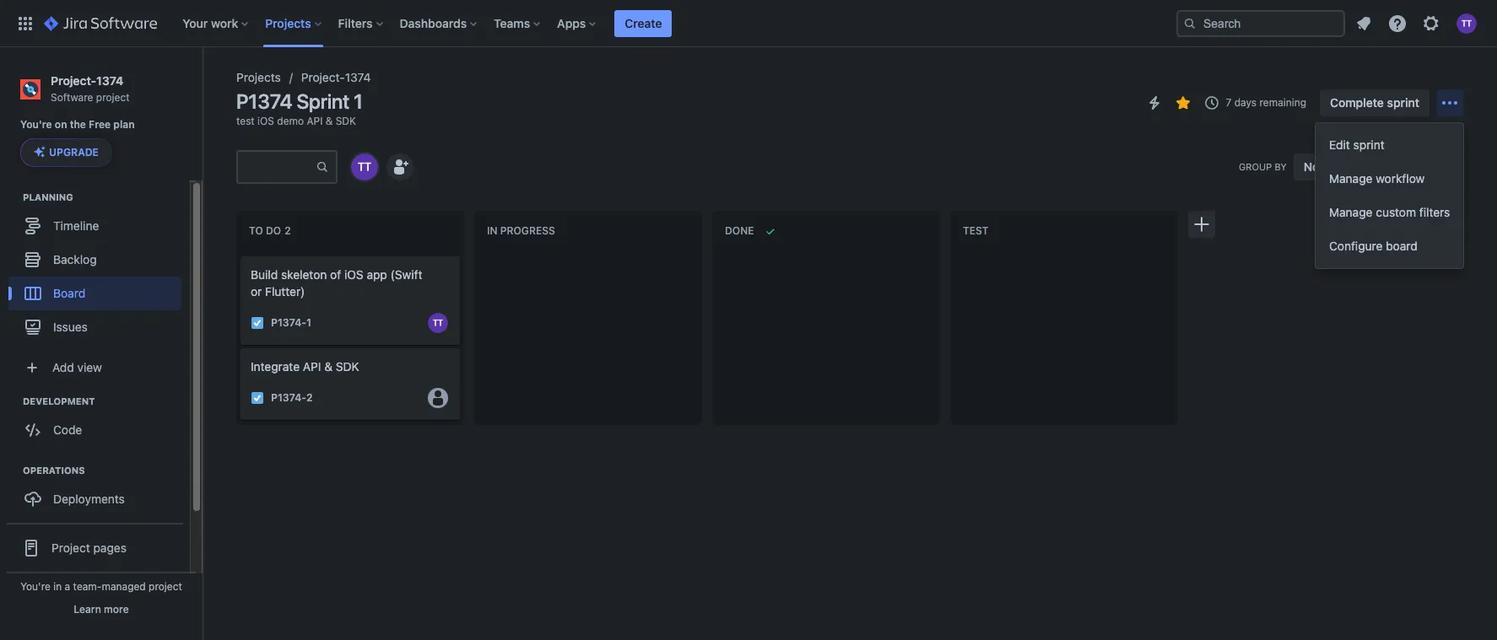 Task type: vqa. For each thing, say whether or not it's contained in the screenshot.
P1374- related to Build
yes



Task type: locate. For each thing, give the bounding box(es) containing it.
project- up the "sprint"
[[301, 70, 345, 84]]

1 vertical spatial task image
[[251, 391, 264, 405]]

0 horizontal spatial sprint
[[1354, 138, 1385, 152]]

progress
[[500, 225, 555, 237]]

app
[[367, 268, 387, 282]]

manage inside button
[[1330, 171, 1373, 186]]

p1374-
[[271, 317, 306, 329], [271, 392, 306, 404]]

ios
[[258, 115, 274, 127], [344, 268, 364, 282]]

1 vertical spatial sdk
[[336, 359, 359, 374]]

1374 up free
[[96, 73, 124, 88]]

development image
[[3, 392, 23, 412]]

task image left p1374-2 link
[[251, 391, 264, 405]]

manage workflow
[[1330, 171, 1425, 186]]

insights image
[[1386, 157, 1406, 177]]

1 vertical spatial projects
[[236, 70, 281, 84]]

jira software image
[[44, 13, 157, 33], [44, 13, 157, 33]]

2 manage from the top
[[1330, 205, 1373, 219]]

sdk
[[336, 115, 356, 127], [336, 359, 359, 374]]

banner
[[0, 0, 1498, 47]]

1374 inside project-1374 software project
[[96, 73, 124, 88]]

&
[[326, 115, 333, 127], [324, 359, 333, 374]]

deployments link
[[8, 483, 181, 517]]

1 you're from the top
[[20, 118, 52, 131]]

0 vertical spatial &
[[326, 115, 333, 127]]

1 vertical spatial manage
[[1330, 205, 1373, 219]]

1 horizontal spatial project-
[[301, 70, 345, 84]]

p1374- down integrate
[[271, 392, 306, 404]]

ios down p1374
[[258, 115, 274, 127]]

group by
[[1239, 161, 1287, 172]]

your work
[[183, 16, 238, 30]]

1 vertical spatial you're
[[20, 581, 51, 593]]

board
[[1386, 239, 1418, 253]]

complete
[[1330, 95, 1384, 110]]

0 horizontal spatial project
[[96, 91, 130, 104]]

your
[[183, 16, 208, 30]]

project inside project-1374 software project
[[96, 91, 130, 104]]

1 vertical spatial p1374-
[[271, 392, 306, 404]]

operations group
[[8, 465, 189, 522]]

filters button
[[333, 10, 390, 37]]

& down the "sprint"
[[326, 115, 333, 127]]

1 horizontal spatial ios
[[344, 268, 364, 282]]

you're left on on the top of page
[[20, 118, 52, 131]]

manage for manage workflow
[[1330, 171, 1373, 186]]

1374
[[345, 70, 371, 84], [96, 73, 124, 88]]

terry turtle image
[[351, 154, 378, 181]]

task image
[[251, 316, 264, 330], [251, 391, 264, 405]]

0 vertical spatial api
[[307, 115, 323, 127]]

appswitcher icon image
[[15, 13, 35, 33]]

project- for project-1374 software project
[[51, 73, 96, 88]]

1 up integrate api & sdk at bottom
[[306, 317, 311, 329]]

ios right of
[[344, 268, 364, 282]]

of
[[330, 268, 341, 282]]

0 horizontal spatial 1374
[[96, 73, 124, 88]]

you're for you're on the free plan
[[20, 118, 52, 131]]

to do
[[249, 225, 281, 237]]

project right managed
[[149, 581, 182, 593]]

1 down 'project-1374' link
[[354, 89, 363, 113]]

sprint inside button
[[1387, 95, 1420, 110]]

0 vertical spatial p1374-
[[271, 317, 306, 329]]

2 p1374- from the top
[[271, 392, 306, 404]]

pages
[[93, 541, 127, 555]]

help image
[[1388, 13, 1408, 33]]

0 vertical spatial sprint
[[1387, 95, 1420, 110]]

api up 2
[[303, 359, 321, 374]]

workflow
[[1376, 171, 1425, 186]]

to
[[249, 225, 263, 237]]

remaining
[[1260, 96, 1307, 109]]

7 days remaining image
[[1203, 93, 1223, 113]]

projects link
[[236, 68, 281, 88]]

2 task image from the top
[[251, 391, 264, 405]]

2
[[306, 392, 313, 404]]

sprint right edit
[[1354, 138, 1385, 152]]

1 task image from the top
[[251, 316, 264, 330]]

0 vertical spatial project
[[96, 91, 130, 104]]

your work button
[[177, 10, 255, 37]]

api down the "sprint"
[[307, 115, 323, 127]]

add view
[[52, 360, 102, 375]]

none button
[[1294, 154, 1367, 181]]

you're left in
[[20, 581, 51, 593]]

1 horizontal spatial sprint
[[1387, 95, 1420, 110]]

timeline link
[[8, 210, 181, 243]]

projects
[[265, 16, 311, 30], [236, 70, 281, 84]]

0 vertical spatial manage
[[1330, 171, 1373, 186]]

project- up software
[[51, 73, 96, 88]]

your profile and settings image
[[1457, 13, 1477, 33]]

p1374- for build
[[271, 317, 306, 329]]

manage up configure
[[1330, 205, 1373, 219]]

dashboards
[[400, 16, 467, 30]]

& inside p1374 sprint 1 test ios demo api & sdk
[[326, 115, 333, 127]]

0 horizontal spatial project-
[[51, 73, 96, 88]]

manage inside "button"
[[1330, 205, 1373, 219]]

ios inside p1374 sprint 1 test ios demo api & sdk
[[258, 115, 274, 127]]

insights button
[[1376, 154, 1464, 181]]

p1374-2 link
[[271, 391, 313, 405]]

to do element
[[249, 225, 294, 237]]

projects inside dropdown button
[[265, 16, 311, 30]]

sprint up edit sprint button
[[1387, 95, 1420, 110]]

assignee: terry turtle image
[[428, 313, 448, 333]]

0 vertical spatial sdk
[[336, 115, 356, 127]]

2 you're from the top
[[20, 581, 51, 593]]

group containing edit sprint
[[1316, 123, 1464, 268]]

Search this board text field
[[238, 152, 316, 182]]

1 horizontal spatial 1374
[[345, 70, 371, 84]]

team-
[[73, 581, 102, 593]]

p1374
[[236, 89, 292, 113]]

backlog
[[53, 252, 97, 267]]

project pages link
[[7, 530, 183, 568]]

operations image
[[3, 461, 23, 481]]

filters
[[338, 16, 373, 30]]

learn more
[[74, 604, 129, 616]]

project up plan
[[96, 91, 130, 104]]

code
[[53, 423, 82, 437]]

task image for integrate api & sdk
[[251, 391, 264, 405]]

1 sdk from the top
[[336, 115, 356, 127]]

done
[[725, 225, 754, 237]]

p1374-1 link
[[271, 316, 311, 330]]

1
[[354, 89, 363, 113], [306, 317, 311, 329]]

operations
[[23, 465, 85, 476]]

project- inside project-1374 software project
[[51, 73, 96, 88]]

skeleton
[[281, 268, 327, 282]]

projects for projects dropdown button
[[265, 16, 311, 30]]

you're in a team-managed project
[[20, 581, 182, 593]]

insights
[[1409, 160, 1454, 174]]

sidebar navigation image
[[184, 68, 221, 101]]

planning group
[[8, 191, 189, 350]]

sprint
[[1387, 95, 1420, 110], [1354, 138, 1385, 152]]

projects up p1374
[[236, 70, 281, 84]]

api
[[307, 115, 323, 127], [303, 359, 321, 374]]

days
[[1235, 96, 1257, 109]]

sprint
[[297, 89, 349, 113]]

sdk inside p1374 sprint 1 test ios demo api & sdk
[[336, 115, 356, 127]]

board link
[[8, 277, 181, 311]]

0 horizontal spatial 1
[[306, 317, 311, 329]]

manage for manage custom filters
[[1330, 205, 1373, 219]]

dashboards button
[[395, 10, 484, 37]]

0 vertical spatial 1
[[354, 89, 363, 113]]

0 vertical spatial projects
[[265, 16, 311, 30]]

0 vertical spatial you're
[[20, 118, 52, 131]]

project-
[[301, 70, 345, 84], [51, 73, 96, 88]]

managed
[[102, 581, 146, 593]]

0 vertical spatial ios
[[258, 115, 274, 127]]

0 horizontal spatial ios
[[258, 115, 274, 127]]

sprint inside button
[[1354, 138, 1385, 152]]

1 vertical spatial ios
[[344, 268, 364, 282]]

flutter)
[[265, 284, 305, 299]]

project-1374 link
[[301, 68, 371, 88]]

1 p1374- from the top
[[271, 317, 306, 329]]

projects up projects link
[[265, 16, 311, 30]]

teams
[[494, 16, 530, 30]]

& right integrate
[[324, 359, 333, 374]]

1 vertical spatial sprint
[[1354, 138, 1385, 152]]

do
[[266, 225, 281, 237]]

upgrade button
[[21, 140, 111, 167]]

p1374- down 'flutter)'
[[271, 317, 306, 329]]

1374 up the "sprint"
[[345, 70, 371, 84]]

manage down edit sprint
[[1330, 171, 1373, 186]]

1 vertical spatial 1
[[306, 317, 311, 329]]

p1374-2
[[271, 392, 313, 404]]

0 vertical spatial task image
[[251, 316, 264, 330]]

view
[[77, 360, 102, 375]]

create button
[[615, 10, 672, 37]]

build skeleton of ios app (swift or flutter)
[[251, 268, 422, 299]]

project
[[96, 91, 130, 104], [149, 581, 182, 593]]

apps
[[557, 16, 586, 30]]

1 horizontal spatial project
[[149, 581, 182, 593]]

1 horizontal spatial 1
[[354, 89, 363, 113]]

group
[[1316, 123, 1464, 268]]

task image down or
[[251, 316, 264, 330]]

test ios demo api & sdk element
[[236, 115, 356, 128]]

a
[[65, 581, 70, 593]]

learn
[[74, 604, 101, 616]]

1 manage from the top
[[1330, 171, 1373, 186]]



Task type: describe. For each thing, give the bounding box(es) containing it.
task image for build skeleton of ios app (swift or flutter)
[[251, 316, 264, 330]]

unassigned image
[[428, 388, 448, 408]]

learn more button
[[74, 604, 129, 617]]

settings image
[[1422, 13, 1442, 33]]

(swift
[[391, 268, 422, 282]]

issues link
[[8, 311, 181, 345]]

project
[[51, 541, 90, 555]]

project pages
[[51, 541, 127, 555]]

manage custom filters button
[[1316, 196, 1464, 230]]

create
[[625, 16, 662, 30]]

apps button
[[552, 10, 603, 37]]

add people image
[[390, 157, 410, 177]]

1 vertical spatial &
[[324, 359, 333, 374]]

add view button
[[10, 351, 180, 385]]

work
[[211, 16, 238, 30]]

backlog link
[[8, 243, 181, 277]]

banner containing your work
[[0, 0, 1498, 47]]

planning image
[[3, 188, 23, 208]]

edit sprint button
[[1316, 128, 1464, 162]]

more image
[[1440, 93, 1460, 113]]

primary element
[[10, 0, 1177, 47]]

7 days remaining
[[1226, 96, 1307, 109]]

1 inside p1374 sprint 1 test ios demo api & sdk
[[354, 89, 363, 113]]

sprint for edit sprint
[[1354, 138, 1385, 152]]

integrate api & sdk
[[251, 359, 359, 374]]

sprint for complete sprint
[[1387, 95, 1420, 110]]

1 vertical spatial api
[[303, 359, 321, 374]]

1 vertical spatial project
[[149, 581, 182, 593]]

create column image
[[1192, 214, 1212, 235]]

integrate
[[251, 359, 300, 374]]

or
[[251, 284, 262, 299]]

ios inside build skeleton of ios app (swift or flutter)
[[344, 268, 364, 282]]

complete sprint button
[[1320, 89, 1430, 116]]

teams button
[[489, 10, 547, 37]]

p1374 sprint 1 test ios demo api & sdk
[[236, 89, 363, 127]]

board
[[53, 286, 85, 300]]

1374 for project-1374 software project
[[96, 73, 124, 88]]

p1374- for integrate
[[271, 392, 306, 404]]

automations menu button icon image
[[1145, 92, 1165, 113]]

timeline
[[53, 219, 99, 233]]

configure
[[1330, 239, 1383, 253]]

you're on the free plan
[[20, 118, 135, 131]]

development group
[[8, 395, 189, 453]]

notifications image
[[1354, 13, 1374, 33]]

project-1374
[[301, 70, 371, 84]]

manage custom filters
[[1330, 205, 1451, 219]]

Search field
[[1177, 10, 1346, 37]]

projects for projects link
[[236, 70, 281, 84]]

configure board button
[[1316, 230, 1464, 263]]

edit
[[1330, 138, 1351, 152]]

the
[[70, 118, 86, 131]]

projects button
[[260, 10, 328, 37]]

by
[[1275, 161, 1287, 172]]

free
[[89, 118, 111, 131]]

group
[[1239, 161, 1272, 172]]

you're for you're in a team-managed project
[[20, 581, 51, 593]]

upgrade
[[49, 146, 99, 159]]

demo
[[277, 115, 304, 127]]

manage workflow button
[[1316, 162, 1464, 196]]

search image
[[1184, 16, 1197, 30]]

issues
[[53, 320, 88, 334]]

filters
[[1420, 205, 1451, 219]]

api inside p1374 sprint 1 test ios demo api & sdk
[[307, 115, 323, 127]]

star p1374 board image
[[1174, 93, 1194, 113]]

in
[[487, 225, 498, 237]]

plan
[[113, 118, 135, 131]]

custom
[[1376, 205, 1417, 219]]

planning
[[23, 192, 73, 203]]

development
[[23, 396, 95, 407]]

edit sprint
[[1330, 138, 1385, 152]]

project-1374 software project
[[51, 73, 130, 104]]

deployments
[[53, 492, 125, 506]]

in
[[53, 581, 62, 593]]

build
[[251, 268, 278, 282]]

test
[[963, 225, 989, 237]]

1374 for project-1374
[[345, 70, 371, 84]]

more
[[104, 604, 129, 616]]

project- for project-1374
[[301, 70, 345, 84]]

complete sprint
[[1330, 95, 1420, 110]]

code link
[[8, 414, 181, 448]]

p1374-1
[[271, 317, 311, 329]]

configure board
[[1330, 239, 1418, 253]]

2 sdk from the top
[[336, 359, 359, 374]]

in progress
[[487, 225, 555, 237]]

test
[[236, 115, 255, 127]]

none
[[1304, 160, 1333, 174]]



